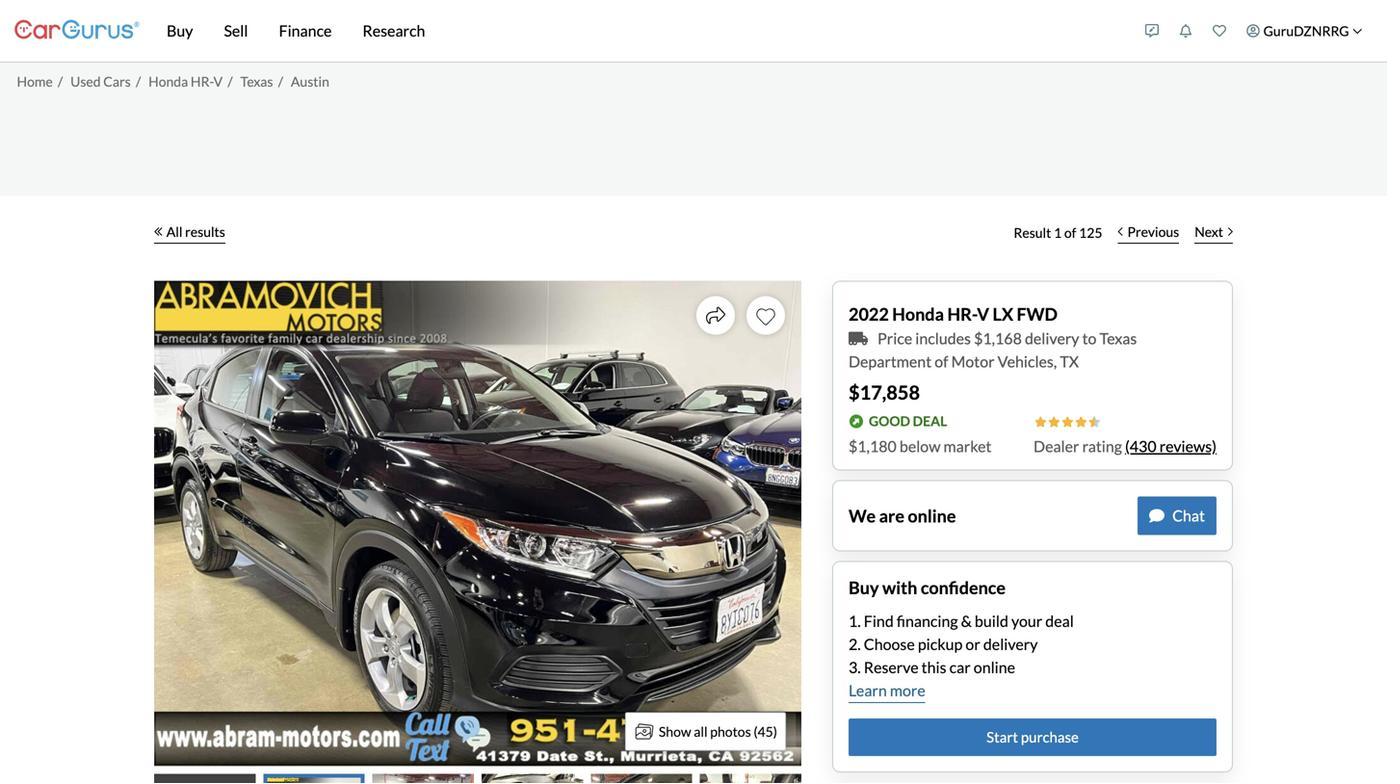 Task type: locate. For each thing, give the bounding box(es) containing it.
start purchase
[[987, 729, 1079, 746]]

$17,858
[[849, 381, 920, 404]]

chat button
[[1138, 497, 1217, 535]]

of right 1
[[1065, 225, 1077, 241]]

delivery
[[1025, 329, 1080, 348], [984, 635, 1038, 654]]

1 horizontal spatial hr-
[[948, 304, 977, 325]]

chat
[[1173, 506, 1205, 525]]

texas right to
[[1100, 329, 1137, 348]]

1 horizontal spatial honda
[[892, 304, 944, 325]]

hr-
[[191, 73, 214, 89], [948, 304, 977, 325]]

0 vertical spatial hr-
[[191, 73, 214, 89]]

1 vertical spatial texas
[[1100, 329, 1137, 348]]

research button
[[347, 0, 441, 62]]

hr- up includes in the top right of the page
[[948, 304, 977, 325]]

2022 honda hr-v lx fwd
[[849, 304, 1058, 325]]

0 vertical spatial texas
[[240, 73, 273, 89]]

3 / from the left
[[228, 73, 233, 89]]

1 horizontal spatial of
[[1065, 225, 1077, 241]]

finance
[[279, 21, 332, 40]]

home / used cars / honda hr-v / texas / austin
[[17, 73, 329, 89]]

gurudznrrg
[[1264, 23, 1349, 39]]

texas left austin
[[240, 73, 273, 89]]

fwd
[[1017, 304, 1058, 325]]

$1,168
[[974, 329, 1022, 348]]

1 vertical spatial of
[[935, 352, 949, 371]]

/
[[58, 73, 63, 89], [136, 73, 141, 89], [228, 73, 233, 89], [278, 73, 283, 89]]

reserve
[[864, 658, 919, 677]]

next
[[1195, 224, 1224, 240]]

/ right cars
[[136, 73, 141, 89]]

/ left 'texas' link
[[228, 73, 233, 89]]

of
[[1065, 225, 1077, 241], [935, 352, 949, 371]]

show all photos (45) link
[[625, 713, 786, 751]]

buy
[[167, 21, 193, 40], [849, 577, 879, 598]]

saved cars image
[[1213, 24, 1227, 38]]

to
[[1083, 329, 1097, 348]]

dealer
[[1034, 437, 1080, 456]]

1 vertical spatial hr-
[[948, 304, 977, 325]]

online right are
[[908, 505, 956, 527]]

0 vertical spatial online
[[908, 505, 956, 527]]

comment image
[[1150, 508, 1165, 524]]

user icon image
[[1247, 24, 1261, 38]]

1 horizontal spatial online
[[974, 658, 1016, 677]]

tab list
[[154, 774, 802, 783]]

all results
[[166, 224, 225, 240]]

gurudznrrg menu item
[[1237, 4, 1373, 58]]

buy inside dropdown button
[[167, 21, 193, 40]]

0 vertical spatial buy
[[167, 21, 193, 40]]

4 / from the left
[[278, 73, 283, 89]]

0 vertical spatial of
[[1065, 225, 1077, 241]]

dealer rating (430 reviews)
[[1034, 437, 1217, 456]]

research
[[363, 21, 425, 40]]

1 horizontal spatial v
[[977, 304, 990, 325]]

buy left the with
[[849, 577, 879, 598]]

0 vertical spatial honda
[[149, 73, 188, 89]]

find
[[864, 612, 894, 631]]

1 vertical spatial delivery
[[984, 635, 1038, 654]]

purchase
[[1021, 729, 1079, 746]]

0 horizontal spatial buy
[[167, 21, 193, 40]]

0 horizontal spatial v
[[214, 73, 223, 89]]

add a car review image
[[1146, 24, 1159, 38]]

previous link
[[1110, 212, 1187, 254]]

all
[[694, 724, 708, 740]]

sell
[[224, 21, 248, 40]]

below
[[900, 437, 941, 456]]

buy for buy
[[167, 21, 193, 40]]

delivery down your at the bottom right of the page
[[984, 635, 1038, 654]]

1 vertical spatial buy
[[849, 577, 879, 598]]

texas
[[240, 73, 273, 89], [1100, 329, 1137, 348]]

chevron down image
[[1353, 26, 1363, 36]]

1 horizontal spatial texas
[[1100, 329, 1137, 348]]

2022
[[849, 304, 889, 325]]

home
[[17, 73, 53, 89]]

delivery inside the find financing & build your deal choose pickup or delivery reserve this car online learn more
[[984, 635, 1038, 654]]

vehicle full photo image
[[154, 281, 802, 767]]

menu bar
[[140, 0, 1136, 62]]

we
[[849, 505, 876, 527]]

honda up price
[[892, 304, 944, 325]]

start
[[987, 729, 1018, 746]]

good deal
[[869, 413, 948, 429]]

/ left used
[[58, 73, 63, 89]]

start purchase button
[[849, 719, 1217, 756]]

(45)
[[754, 724, 778, 740]]

buy up honda hr-v link
[[167, 21, 193, 40]]

online down or
[[974, 658, 1016, 677]]

department
[[849, 352, 932, 371]]

honda
[[149, 73, 188, 89], [892, 304, 944, 325]]

honda right cars
[[149, 73, 188, 89]]

(430
[[1125, 437, 1157, 456]]

austin
[[291, 73, 329, 89]]

open notifications image
[[1180, 24, 1193, 38]]

next link
[[1187, 212, 1241, 254]]

view vehicle photo 4 image
[[482, 774, 583, 783]]

0 vertical spatial delivery
[[1025, 329, 1080, 348]]

delivery inside price includes $1,168 delivery to texas department of motor vehicles, tx
[[1025, 329, 1080, 348]]

$1,180 below market
[[849, 437, 992, 456]]

125
[[1079, 225, 1103, 241]]

truck moving image
[[849, 331, 868, 346]]

more
[[890, 681, 926, 700]]

share image
[[706, 306, 726, 325]]

1 vertical spatial online
[[974, 658, 1016, 677]]

1 horizontal spatial buy
[[849, 577, 879, 598]]

online
[[908, 505, 956, 527], [974, 658, 1016, 677]]

choose
[[864, 635, 915, 654]]

cars
[[103, 73, 131, 89]]

view vehicle photo 1 image
[[154, 774, 256, 783]]

/ right 'texas' link
[[278, 73, 283, 89]]

of down includes in the top right of the page
[[935, 352, 949, 371]]

v left 'texas' link
[[214, 73, 223, 89]]

hr- left 'texas' link
[[191, 73, 214, 89]]

v left lx
[[977, 304, 990, 325]]

confidence
[[921, 577, 1006, 598]]

v
[[214, 73, 223, 89], [977, 304, 990, 325]]

delivery down fwd
[[1025, 329, 1080, 348]]

rating
[[1083, 437, 1123, 456]]

cargurus logo homepage link link
[[14, 3, 140, 58]]

price
[[878, 329, 913, 348]]

0 horizontal spatial of
[[935, 352, 949, 371]]



Task type: vqa. For each thing, say whether or not it's contained in the screenshot.
LEASE
no



Task type: describe. For each thing, give the bounding box(es) containing it.
&
[[961, 612, 972, 631]]

2 / from the left
[[136, 73, 141, 89]]

learn
[[849, 681, 887, 700]]

tx
[[1060, 352, 1079, 371]]

market
[[944, 437, 992, 456]]

learn more link
[[849, 679, 926, 704]]

all results link
[[154, 212, 225, 254]]

sell button
[[209, 0, 264, 62]]

(430 reviews) button
[[1125, 435, 1217, 458]]

0 horizontal spatial hr-
[[191, 73, 214, 89]]

your
[[1012, 612, 1043, 631]]

menu bar containing buy
[[140, 0, 1136, 62]]

finance button
[[264, 0, 347, 62]]

1 vertical spatial v
[[977, 304, 990, 325]]

view vehicle photo 3 image
[[373, 774, 474, 783]]

1
[[1054, 225, 1062, 241]]

cargurus logo homepage link image
[[14, 3, 140, 58]]

gurudznrrg button
[[1237, 4, 1373, 58]]

vehicles,
[[998, 352, 1057, 371]]

used cars link
[[70, 73, 131, 89]]

deal
[[1046, 612, 1074, 631]]

with
[[883, 577, 918, 598]]

show all photos (45)
[[659, 724, 778, 740]]

deal
[[913, 413, 948, 429]]

lx
[[993, 304, 1014, 325]]

chevron right image
[[1229, 227, 1233, 237]]

buy with confidence
[[849, 577, 1006, 598]]

good
[[869, 413, 911, 429]]

this
[[922, 658, 947, 677]]

used
[[70, 73, 101, 89]]

view vehicle photo 2 image
[[263, 774, 365, 783]]

0 horizontal spatial online
[[908, 505, 956, 527]]

1 / from the left
[[58, 73, 63, 89]]

car
[[950, 658, 971, 677]]

or
[[966, 635, 981, 654]]

0 vertical spatial v
[[214, 73, 223, 89]]

result 1 of 125
[[1014, 225, 1103, 241]]

buy button
[[151, 0, 209, 62]]

texas inside price includes $1,168 delivery to texas department of motor vehicles, tx
[[1100, 329, 1137, 348]]

view vehicle photo 5 image
[[591, 774, 693, 783]]

financing
[[897, 612, 958, 631]]

honda hr-v link
[[149, 73, 223, 89]]

chevron left image
[[1118, 227, 1123, 237]]

texas link
[[240, 73, 273, 89]]

0 horizontal spatial honda
[[149, 73, 188, 89]]

all
[[166, 224, 183, 240]]

show
[[659, 724, 691, 740]]

of inside price includes $1,168 delivery to texas department of motor vehicles, tx
[[935, 352, 949, 371]]

chevron double left image
[[154, 227, 163, 237]]

motor
[[952, 352, 995, 371]]

we are online
[[849, 505, 956, 527]]

previous
[[1128, 224, 1180, 240]]

buy for buy with confidence
[[849, 577, 879, 598]]

online inside the find financing & build your deal choose pickup or delivery reserve this car online learn more
[[974, 658, 1016, 677]]

1 vertical spatial honda
[[892, 304, 944, 325]]

result
[[1014, 225, 1052, 241]]

view vehicle photo 6 image
[[700, 774, 802, 783]]

pickup
[[918, 635, 963, 654]]

0 horizontal spatial texas
[[240, 73, 273, 89]]

reviews)
[[1160, 437, 1217, 456]]

includes
[[916, 329, 971, 348]]

$1,180
[[849, 437, 897, 456]]

price includes $1,168 delivery to texas department of motor vehicles, tx
[[849, 329, 1137, 371]]

build
[[975, 612, 1009, 631]]

find financing & build your deal choose pickup or delivery reserve this car online learn more
[[849, 612, 1074, 700]]

photos
[[710, 724, 751, 740]]

results
[[185, 224, 225, 240]]

are
[[879, 505, 905, 527]]

gurudznrrg menu
[[1136, 4, 1373, 58]]

home link
[[17, 73, 53, 89]]



